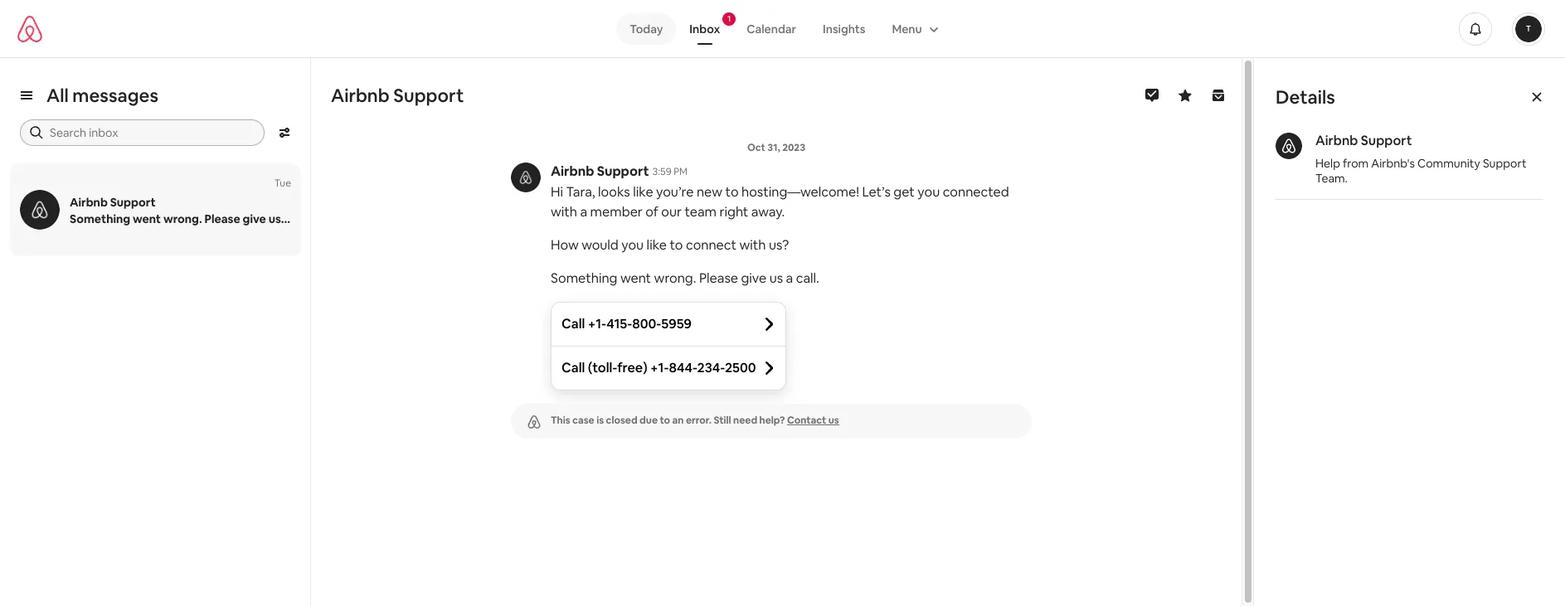 Task type: describe. For each thing, give the bounding box(es) containing it.
inbox 1 calendar
[[690, 13, 797, 36]]

us?
[[769, 236, 789, 254]]

messages
[[72, 84, 158, 107]]

airbnb support image
[[1276, 133, 1303, 159]]

1 horizontal spatial call.
[[796, 270, 820, 287]]

a inside "airbnb support 3:59 pm hi tara, looks like you're new to hosting—welcome! let's get you connected with a member of our team right away."
[[580, 203, 588, 221]]

case
[[573, 414, 595, 427]]

you inside "airbnb support 3:59 pm hi tara, looks like you're new to hosting—welcome! let's get you connected with a member of our team right away."
[[918, 183, 940, 201]]

community
[[1418, 156, 1481, 171]]

31,
[[768, 141, 781, 154]]

Search text field
[[50, 124, 253, 141]]

support inside tue airbnb support something went wrong. please give us a call.
[[110, 195, 156, 210]]

get
[[894, 183, 915, 201]]

is
[[597, 414, 604, 427]]

help?
[[760, 414, 785, 427]]

menu
[[892, 21, 923, 36]]

1
[[728, 13, 731, 24]]

call. inside tue airbnb support something went wrong. please give us a call.
[[293, 212, 315, 227]]

contact
[[787, 414, 827, 427]]

closed
[[606, 414, 638, 427]]

tue airbnb support something went wrong. please give us a call.
[[70, 177, 315, 227]]

2023
[[783, 141, 806, 154]]

support for airbnb support
[[394, 84, 464, 107]]

give inside tue airbnb support something went wrong. please give us a call.
[[243, 212, 266, 227]]

inbox
[[690, 21, 720, 36]]

due
[[640, 414, 658, 427]]

details
[[1276, 85, 1336, 109]]

2 vertical spatial us
[[829, 414, 840, 427]]

1 vertical spatial like
[[647, 236, 667, 254]]

insights
[[823, 21, 866, 36]]

team
[[685, 203, 717, 221]]

airbnb support 3:59 pm hi tara, looks like you're new to hosting—welcome! let's get you connected with a member of our team right away.
[[551, 163, 1010, 221]]

menu button
[[879, 13, 949, 44]]

like inside "airbnb support 3:59 pm hi tara, looks like you're new to hosting—welcome! let's get you connected with a member of our team right away."
[[633, 183, 654, 201]]

1 horizontal spatial wrong.
[[654, 270, 697, 287]]

all messages heading
[[46, 84, 158, 107]]

details element
[[1255, 58, 1566, 222]]

airbnb for airbnb support 3:59 pm hi tara, looks like you're new to hosting—welcome! let's get you connected with a member of our team right away.
[[551, 163, 594, 180]]

calendar
[[747, 21, 797, 36]]

2 vertical spatial to
[[660, 414, 671, 427]]

tue
[[274, 177, 291, 190]]

all messages
[[46, 84, 158, 107]]

1 horizontal spatial give
[[741, 270, 767, 287]]

this case is closed due to an error. still need help? contact us
[[551, 414, 840, 427]]

wrong. inside tue airbnb support something went wrong. please give us a call.
[[163, 212, 202, 227]]

airbnb's
[[1372, 156, 1416, 171]]

please inside tue airbnb support something went wrong. please give us a call.
[[205, 212, 240, 227]]

2 horizontal spatial a
[[786, 270, 793, 287]]

new
[[697, 183, 723, 201]]

how
[[551, 236, 579, 254]]

right
[[720, 203, 749, 221]]

today
[[630, 21, 663, 36]]

connected
[[943, 183, 1010, 201]]

oct 31, 2023
[[748, 141, 806, 154]]

looks
[[598, 183, 630, 201]]

airbnb support help from airbnb's community support team.
[[1316, 132, 1527, 186]]

hi
[[551, 183, 563, 201]]

conversation with airbnb support heading
[[331, 84, 1116, 107]]

today link
[[617, 13, 677, 44]]

1 vertical spatial you
[[622, 236, 644, 254]]

from
[[1343, 156, 1369, 171]]

calendar link
[[734, 13, 810, 44]]

airbnb support
[[331, 84, 464, 107]]



Task type: vqa. For each thing, say whether or not it's contained in the screenshot.
Tue
yes



Task type: locate. For each thing, give the bounding box(es) containing it.
insights link
[[810, 13, 879, 44]]

0 vertical spatial call.
[[293, 212, 315, 227]]

2 horizontal spatial us
[[829, 414, 840, 427]]

you right "get"
[[918, 183, 940, 201]]

airbnb support sent hi tara, looks like you're new to hosting—welcome! let's get you connected with a member of our team right away.. sent oct 31, 2023, 3:59 pm group
[[493, 121, 1060, 222]]

1 horizontal spatial please
[[699, 270, 738, 287]]

1 vertical spatial us
[[770, 270, 783, 287]]

us inside tue airbnb support something went wrong. please give us a call.
[[269, 212, 281, 227]]

team.
[[1316, 171, 1348, 186]]

something
[[70, 212, 130, 227], [551, 270, 618, 287]]

0 vertical spatial went
[[133, 212, 161, 227]]

1 horizontal spatial us
[[770, 270, 783, 287]]

us
[[269, 212, 281, 227], [770, 270, 783, 287], [829, 414, 840, 427]]

1 horizontal spatial went
[[621, 270, 651, 287]]

went
[[133, 212, 161, 227], [621, 270, 651, 287]]

1 horizontal spatial a
[[580, 203, 588, 221]]

with
[[551, 203, 578, 221], [740, 236, 766, 254]]

airbnb for airbnb support help from airbnb's community support team.
[[1316, 132, 1359, 149]]

tara,
[[566, 183, 595, 201]]

main navigation menu image
[[1516, 15, 1543, 42]]

you
[[918, 183, 940, 201], [622, 236, 644, 254]]

0 horizontal spatial please
[[205, 212, 240, 227]]

to
[[726, 183, 739, 201], [670, 236, 683, 254], [660, 414, 671, 427]]

1 horizontal spatial you
[[918, 183, 940, 201]]

contact us link
[[787, 414, 840, 427]]

help
[[1316, 156, 1341, 171]]

3:59
[[653, 165, 672, 178]]

member
[[590, 203, 643, 221]]

give
[[243, 212, 266, 227], [741, 270, 767, 287]]

0 vertical spatial wrong.
[[163, 212, 202, 227]]

0 vertical spatial with
[[551, 203, 578, 221]]

us right contact
[[829, 414, 840, 427]]

airbnb inside tue airbnb support something went wrong. please give us a call.
[[70, 195, 108, 210]]

0 horizontal spatial us
[[269, 212, 281, 227]]

1 horizontal spatial with
[[740, 236, 766, 254]]

message from airbnb support image
[[511, 163, 541, 193]]

support
[[394, 84, 464, 107], [1362, 132, 1413, 149], [1484, 156, 1527, 171], [597, 163, 649, 180], [110, 195, 156, 210]]

with inside "airbnb support 3:59 pm hi tara, looks like you're new to hosting—welcome! let's get you connected with a member of our team right away."
[[551, 203, 578, 221]]

went inside tue airbnb support something went wrong. please give us a call.
[[133, 212, 161, 227]]

us down tue
[[269, 212, 281, 227]]

to inside "airbnb support 3:59 pm hi tara, looks like you're new to hosting—welcome! let's get you connected with a member of our team right away."
[[726, 183, 739, 201]]

this
[[551, 414, 571, 427]]

still
[[714, 414, 731, 427]]

0 vertical spatial us
[[269, 212, 281, 227]]

0 vertical spatial you
[[918, 183, 940, 201]]

1 horizontal spatial something
[[551, 270, 618, 287]]

pm
[[674, 165, 688, 178]]

hosting—welcome!
[[742, 183, 860, 201]]

airbnb
[[331, 84, 390, 107], [1316, 132, 1359, 149], [551, 163, 594, 180], [70, 195, 108, 210]]

a inside tue airbnb support something went wrong. please give us a call.
[[284, 212, 290, 227]]

would
[[582, 236, 619, 254]]

with left us?
[[740, 236, 766, 254]]

a down the 'tara,'
[[580, 203, 588, 221]]

of
[[646, 203, 659, 221]]

how would you like to connect with us?
[[551, 236, 789, 254]]

1 vertical spatial wrong.
[[654, 270, 697, 287]]

0 horizontal spatial give
[[243, 212, 266, 227]]

0 horizontal spatial something
[[70, 212, 130, 227]]

need
[[734, 414, 758, 427]]

away.
[[752, 203, 785, 221]]

0 vertical spatial give
[[243, 212, 266, 227]]

wrong.
[[163, 212, 202, 227], [654, 270, 697, 287]]

connect
[[686, 236, 737, 254]]

oct
[[748, 141, 766, 154]]

a down tue
[[284, 212, 290, 227]]

airbnb for airbnb support
[[331, 84, 390, 107]]

1 vertical spatial went
[[621, 270, 651, 287]]

to left an
[[660, 414, 671, 427]]

all
[[46, 84, 69, 107]]

call.
[[293, 212, 315, 227], [796, 270, 820, 287]]

0 horizontal spatial with
[[551, 203, 578, 221]]

1 vertical spatial call.
[[796, 270, 820, 287]]

our
[[662, 203, 682, 221]]

0 horizontal spatial a
[[284, 212, 290, 227]]

support inside "airbnb support 3:59 pm hi tara, looks like you're new to hosting—welcome! let's get you connected with a member of our team right away."
[[597, 163, 649, 180]]

0 horizontal spatial went
[[133, 212, 161, 227]]

1 vertical spatial to
[[670, 236, 683, 254]]

please
[[205, 212, 240, 227], [699, 270, 738, 287]]

airbnb inside airbnb support help from airbnb's community support team.
[[1316, 132, 1359, 149]]

1 vertical spatial give
[[741, 270, 767, 287]]

0 vertical spatial something
[[70, 212, 130, 227]]

a
[[580, 203, 588, 221], [284, 212, 290, 227], [786, 270, 793, 287]]

0 horizontal spatial you
[[622, 236, 644, 254]]

1 vertical spatial with
[[740, 236, 766, 254]]

support for airbnb support help from airbnb's community support team.
[[1362, 132, 1413, 149]]

1 vertical spatial please
[[699, 270, 738, 287]]

a down us?
[[786, 270, 793, 287]]

with down hi
[[551, 203, 578, 221]]

support for airbnb support 3:59 pm hi tara, looks like you're new to hosting—welcome! let's get you connected with a member of our team right away.
[[597, 163, 649, 180]]

1 vertical spatial something
[[551, 270, 618, 287]]

0 horizontal spatial call.
[[293, 212, 315, 227]]

something went wrong. please give us a call.
[[551, 270, 820, 287]]

something inside tue airbnb support something went wrong. please give us a call.
[[70, 212, 130, 227]]

us down us?
[[770, 270, 783, 287]]

to down our
[[670, 236, 683, 254]]

airbnb support image
[[1276, 133, 1303, 159], [20, 190, 60, 230], [20, 190, 60, 230]]

like down of
[[647, 236, 667, 254]]

you right would
[[622, 236, 644, 254]]

0 vertical spatial to
[[726, 183, 739, 201]]

you're
[[656, 183, 694, 201]]

0 horizontal spatial wrong.
[[163, 212, 202, 227]]

0 vertical spatial like
[[633, 183, 654, 201]]

0 vertical spatial please
[[205, 212, 240, 227]]

airbnb inside "airbnb support 3:59 pm hi tara, looks like you're new to hosting—welcome! let's get you connected with a member of our team right away."
[[551, 163, 594, 180]]

an
[[673, 414, 684, 427]]

airbnb support image inside details 'element'
[[1276, 133, 1303, 159]]

let's
[[862, 183, 891, 201]]

to up the "right"
[[726, 183, 739, 201]]

like
[[633, 183, 654, 201], [647, 236, 667, 254]]

error.
[[686, 414, 712, 427]]

like up of
[[633, 183, 654, 201]]

message from airbnb support image
[[511, 163, 541, 193]]



